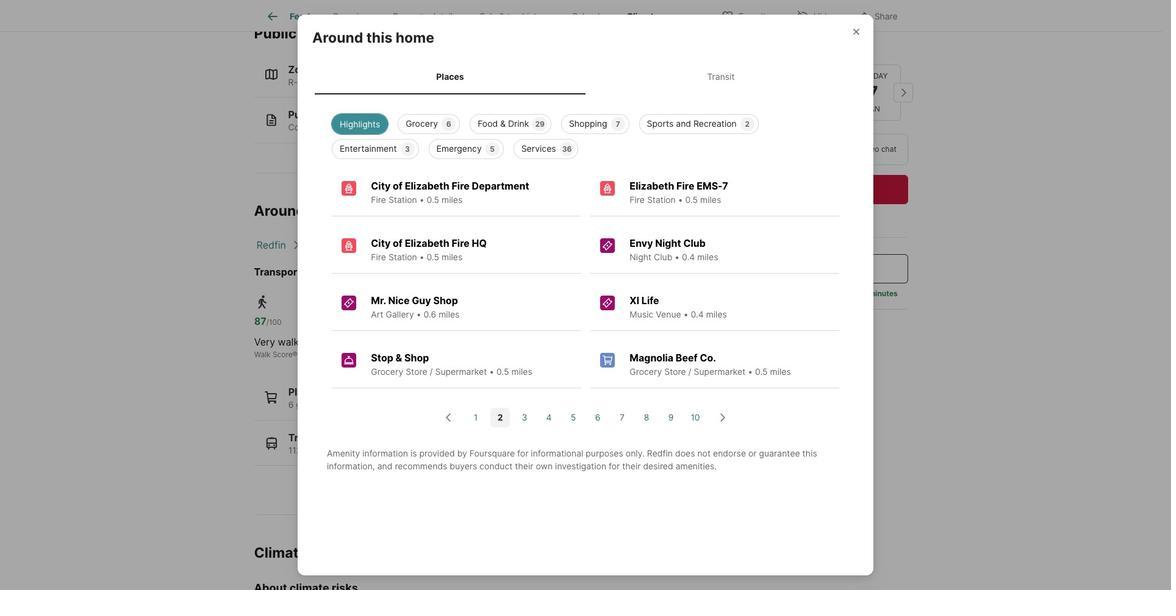 Task type: vqa. For each thing, say whether or not it's contained in the screenshot.


Task type: locate. For each thing, give the bounding box(es) containing it.
1
[[474, 413, 478, 423]]

night right "envy"
[[656, 237, 682, 249]]

7 inside button
[[620, 413, 625, 423]]

9
[[669, 413, 674, 423]]

1 vertical spatial tab list
[[312, 59, 859, 94]]

2 right recreation
[[746, 119, 750, 129]]

this right the guarantee
[[803, 448, 818, 459]]

6 inside places 6 groceries, 29 restaurants, 0 parks
[[288, 400, 294, 410]]

elizabeth inside the city of elizabeth fire department fire station • 0.5 miles
[[405, 180, 450, 192]]

score
[[273, 350, 293, 360], [410, 350, 429, 360]]

1 jan from the left
[[745, 104, 760, 114]]

7 down sunday on the top right
[[868, 82, 879, 103]]

buyers
[[450, 461, 478, 472]]

miles down "it's"
[[698, 252, 719, 262]]

climate inside tab
[[627, 11, 659, 22]]

not
[[698, 448, 711, 459]]

1 supermarket from the left
[[435, 367, 487, 377]]

& inside stop & shop grocery store / supermarket • 0.5 miles
[[396, 352, 402, 364]]

around up redfin link
[[254, 202, 305, 219]]

0 vertical spatial club
[[684, 237, 706, 249]]

store inside magnolia beef co. grocery store / supermarket • 0.5 miles
[[665, 367, 686, 377]]

2 store from the left
[[665, 367, 686, 377]]

for right foursquare
[[518, 448, 529, 459]]

3 left 4
[[522, 413, 528, 423]]

climate tab
[[616, 2, 671, 31]]

1 vertical spatial 29
[[339, 400, 349, 410]]

0.5 inside stop & shop grocery store / supermarket • 0.5 miles
[[497, 367, 509, 377]]

1 vertical spatial 2
[[498, 413, 503, 423]]

1 horizontal spatial /
[[689, 367, 692, 377]]

list box inside around this home dialog
[[322, 109, 850, 159]]

night down "envy"
[[630, 252, 652, 262]]

public inside 'public facts compare listing to public record, refreshed 12/04/2023'
[[288, 109, 318, 121]]

7 up "it's"
[[723, 180, 729, 192]]

59,
[[414, 445, 426, 456]]

around this home inside dialog
[[312, 29, 435, 47]]

supermarket for shop
[[435, 367, 487, 377]]

store down beef
[[665, 367, 686, 377]]

0 vertical spatial 0.4
[[682, 252, 695, 262]]

3
[[405, 144, 410, 154], [522, 413, 528, 423]]

public for public facts compare listing to public record, refreshed 12/04/2023
[[288, 109, 318, 121]]

0 vertical spatial this
[[367, 29, 393, 47]]

2 supermarket from the left
[[694, 367, 746, 377]]

0 horizontal spatial supermarket
[[435, 367, 487, 377]]

2 inside button
[[498, 413, 503, 423]]

transit for transit score ®
[[384, 350, 407, 360]]

1 horizontal spatial around
[[312, 29, 363, 47]]

city right "jersey"
[[371, 237, 391, 249]]

score down "walkable"
[[273, 350, 293, 360]]

sports and recreation
[[647, 118, 737, 129]]

xl life music venue • 0.4 miles
[[630, 295, 727, 320]]

around this home dialog
[[298, 15, 874, 576]]

1 vertical spatial redfin
[[647, 448, 673, 459]]

29 right the groceries,
[[339, 400, 349, 410]]

around down overview
[[312, 29, 363, 47]]

0 horizontal spatial for
[[518, 448, 529, 459]]

0 horizontal spatial places
[[288, 387, 320, 399]]

miles inside mr. nice guy shop art gallery • 0.6 miles
[[439, 309, 460, 320]]

® down "walkable"
[[293, 350, 298, 360]]

56,
[[370, 445, 382, 456]]

places left multi-
[[437, 72, 464, 82]]

food
[[478, 118, 498, 129]]

0 horizontal spatial score
[[273, 350, 293, 360]]

of inside city of elizabeth fire hq fire station • 0.5 miles
[[393, 237, 403, 249]]

services
[[522, 143, 556, 154]]

single-
[[361, 77, 389, 87]]

near
[[328, 266, 349, 278]]

climate right schools tab
[[627, 11, 659, 22]]

1 horizontal spatial places
[[437, 72, 464, 82]]

supermarket inside stop & shop grocery store / supermarket • 0.5 miles
[[435, 367, 487, 377]]

& left tax
[[500, 11, 505, 22]]

city of elizabeth fire department fire station • 0.5 miles
[[371, 180, 530, 205]]

miles up ave on the left top of the page
[[442, 252, 463, 262]]

ave
[[439, 266, 457, 278]]

58,
[[399, 445, 411, 456]]

29 inside places 6 groceries, 29 restaurants, 0 parks
[[339, 400, 349, 410]]

1 horizontal spatial 5
[[571, 413, 576, 423]]

0 horizontal spatial transit
[[288, 432, 322, 444]]

2 horizontal spatial this
[[803, 448, 818, 459]]

family, left multi-
[[441, 77, 469, 87]]

station up "envy"
[[648, 195, 676, 205]]

station down union county
[[389, 252, 417, 262]]

club right "envy"
[[684, 237, 706, 249]]

start
[[781, 321, 805, 333]]

None button
[[785, 65, 841, 121], [846, 65, 901, 121], [785, 65, 841, 121], [846, 65, 901, 121]]

1 horizontal spatial home
[[396, 29, 435, 47]]

0
[[402, 400, 408, 410]]

565
[[352, 266, 371, 278]]

6
[[447, 119, 451, 129], [288, 400, 294, 410], [595, 413, 601, 423]]

this inside amenity information is provided by foursquare for informational purposes only. redfin does not endorse or guarantee this information, and recommends buyers conduct their own investigation for their desired amenities.
[[803, 448, 818, 459]]

1 / from the left
[[430, 367, 433, 377]]

fire up "envy"
[[630, 195, 645, 205]]

1 vertical spatial shop
[[405, 352, 429, 364]]

0 horizontal spatial ®
[[293, 350, 298, 360]]

station inside city of elizabeth fire hq fire station • 0.5 miles
[[389, 252, 417, 262]]

6 right 5 button
[[595, 413, 601, 423]]

2
[[746, 119, 750, 129], [498, 413, 503, 423]]

0.5 for magnolia beef co.
[[756, 367, 768, 377]]

0 horizontal spatial 5
[[490, 144, 495, 154]]

5
[[490, 144, 495, 154], [571, 413, 576, 423]]

store down transit score ®
[[406, 367, 428, 377]]

jan down sunday on the top right
[[866, 104, 881, 114]]

history
[[522, 11, 550, 22]]

facts
[[320, 109, 344, 121]]

transit for transit
[[708, 72, 735, 82]]

1 their from the left
[[515, 461, 534, 472]]

shop right stop
[[405, 352, 429, 364]]

station for city of elizabeth fire department
[[389, 195, 417, 205]]

6 left the groceries,
[[288, 400, 294, 410]]

1 vertical spatial 0.4
[[691, 309, 704, 320]]

• inside envy night club night club • 0.4 miles
[[675, 252, 680, 262]]

score inside very walkable walk score ®
[[273, 350, 293, 360]]

listing
[[328, 122, 351, 132]]

/ down beef
[[689, 367, 692, 377]]

0 horizontal spatial and
[[378, 461, 393, 472]]

of for city of elizabeth fire department
[[393, 180, 403, 192]]

29 right drink
[[536, 119, 545, 129]]

0 vertical spatial transit
[[708, 72, 735, 82]]

2 horizontal spatial 6
[[595, 413, 601, 423]]

1 vertical spatial 5
[[571, 413, 576, 423]]

sale
[[480, 11, 497, 22]]

1 horizontal spatial their
[[623, 461, 641, 472]]

0 vertical spatial for
[[518, 448, 529, 459]]

amenities.
[[676, 461, 717, 472]]

& right food
[[501, 118, 506, 129]]

1 horizontal spatial store
[[665, 367, 686, 377]]

1 store from the left
[[406, 367, 428, 377]]

groceries,
[[296, 400, 336, 410]]

miles inside envy night club night club • 0.4 miles
[[698, 252, 719, 262]]

0 horizontal spatial /100
[[267, 318, 282, 327]]

2 their from the left
[[623, 461, 641, 472]]

/ for co.
[[689, 367, 692, 377]]

/ inside magnolia beef co. grocery store / supermarket • 0.5 miles
[[689, 367, 692, 377]]

an
[[807, 321, 819, 333]]

/
[[430, 367, 433, 377], [689, 367, 692, 377]]

their left own
[[515, 461, 534, 472]]

one
[[444, 445, 462, 456]]

1 of from the top
[[393, 180, 403, 192]]

places inside tab
[[437, 72, 464, 82]]

2 right 1
[[498, 413, 503, 423]]

of inside the city of elizabeth fire department fire station • 0.5 miles
[[393, 180, 403, 192]]

union county link
[[380, 239, 442, 252]]

does
[[676, 448, 695, 459]]

1 horizontal spatial climate
[[627, 11, 659, 22]]

1 horizontal spatial score
[[410, 350, 429, 360]]

miles up 3 'button'
[[512, 367, 533, 377]]

5 right 4 button
[[571, 413, 576, 423]]

grocery inside stop & shop grocery store / supermarket • 0.5 miles
[[371, 367, 404, 377]]

home down "property"
[[396, 29, 435, 47]]

1 family, from the left
[[389, 77, 417, 87]]

new jersey
[[306, 239, 360, 252]]

2 vertical spatial &
[[396, 352, 402, 364]]

share
[[875, 11, 898, 21]]

grocery down magnolia
[[630, 367, 662, 377]]

1 vertical spatial and
[[378, 461, 393, 472]]

start an offer link
[[781, 321, 845, 333]]

around this home up new
[[254, 202, 376, 219]]

tab list containing places
[[312, 59, 859, 94]]

0 horizontal spatial family,
[[389, 77, 417, 87]]

1 vertical spatial 3
[[522, 413, 528, 423]]

0.4 right venue
[[691, 309, 704, 320]]

1 horizontal spatial redfin
[[647, 448, 673, 459]]

permitted:
[[316, 77, 358, 87]]

services 36
[[522, 143, 572, 154]]

list box containing grocery
[[322, 109, 850, 159]]

grocery down two-
[[406, 118, 438, 129]]

5 inside list box
[[490, 144, 495, 154]]

1 vertical spatial places
[[288, 387, 320, 399]]

of left county
[[393, 237, 403, 249]]

transit up 113,
[[288, 432, 322, 444]]

0 vertical spatial 3
[[405, 144, 410, 154]]

5 down 12/04/2023
[[490, 144, 495, 154]]

shop inside stop & shop grocery store / supermarket • 0.5 miles
[[405, 352, 429, 364]]

nice
[[388, 295, 410, 307]]

and
[[676, 118, 692, 129], [378, 461, 393, 472]]

1 vertical spatial public
[[288, 109, 318, 121]]

own
[[536, 461, 553, 472]]

/ down transit score ®
[[430, 367, 433, 377]]

2 /100 from the left
[[396, 318, 411, 327]]

0 horizontal spatial store
[[406, 367, 428, 377]]

risks
[[310, 545, 344, 562]]

miles up the 07201
[[442, 195, 463, 205]]

0 horizontal spatial night
[[630, 252, 652, 262]]

list box
[[322, 109, 850, 159]]

climate risks
[[254, 545, 344, 562]]

fire up union
[[371, 195, 386, 205]]

transit up recreation
[[708, 72, 735, 82]]

property
[[393, 11, 428, 22]]

grocery down stop
[[371, 367, 404, 377]]

/ for shop
[[430, 367, 433, 377]]

0 vertical spatial places
[[437, 72, 464, 82]]

parks
[[410, 400, 432, 410]]

2 family, from the left
[[441, 77, 469, 87]]

2 vertical spatial 6
[[595, 413, 601, 423]]

1 ® from the left
[[293, 350, 298, 360]]

29 inside food & drink 29
[[536, 119, 545, 129]]

and inside amenity information is provided by foursquare for informational purposes only. redfin does not endorse or guarantee this information, and recommends buyers conduct their own investigation for their desired amenities.
[[378, 461, 393, 472]]

is
[[411, 448, 417, 459]]

score right stop
[[410, 350, 429, 360]]

0 vertical spatial around this home
[[312, 29, 435, 47]]

0 vertical spatial redfin
[[257, 239, 286, 252]]

0 horizontal spatial 3
[[405, 144, 410, 154]]

schools
[[573, 11, 605, 22]]

transportation near 565 pennsylvania ave
[[254, 266, 457, 278]]

city inside the city of elizabeth fire department fire station • 0.5 miles
[[371, 180, 391, 192]]

station inside the city of elizabeth fire department fire station • 0.5 miles
[[389, 195, 417, 205]]

miles right the 0.6
[[439, 309, 460, 320]]

1 vertical spatial city
[[371, 237, 391, 249]]

option
[[717, 134, 806, 165]]

this up new
[[308, 202, 334, 219]]

elizabeth inside city of elizabeth fire hq fire station • 0.5 miles
[[405, 237, 450, 249]]

0.5 for city of elizabeth fire department
[[427, 195, 440, 205]]

0 horizontal spatial 6
[[288, 400, 294, 410]]

0 vertical spatial 5
[[490, 144, 495, 154]]

around this home down overview
[[312, 29, 435, 47]]

1 horizontal spatial shop
[[434, 295, 458, 307]]

6 up emergency
[[447, 119, 451, 129]]

this down overview
[[367, 29, 393, 47]]

club up life
[[654, 252, 673, 262]]

2 / from the left
[[689, 367, 692, 377]]

home inside dialog
[[396, 29, 435, 47]]

0 vertical spatial around
[[312, 29, 363, 47]]

or
[[749, 448, 757, 459]]

their
[[515, 461, 534, 472], [623, 461, 641, 472]]

new jersey link
[[306, 239, 360, 252]]

union county
[[380, 239, 442, 252]]

2 city from the top
[[371, 237, 391, 249]]

0.5 inside city of elizabeth fire hq fire station • 0.5 miles
[[427, 252, 440, 262]]

1 horizontal spatial ®
[[429, 350, 434, 360]]

it's free, cancel anytime
[[717, 210, 799, 219]]

start an offer
[[781, 321, 845, 333]]

shop up the 0.6
[[434, 295, 458, 307]]

0 vertical spatial shop
[[434, 295, 458, 307]]

1 horizontal spatial family,
[[441, 77, 469, 87]]

jan down transit tab
[[745, 104, 760, 114]]

0 horizontal spatial home
[[338, 202, 376, 219]]

redfin up desired
[[647, 448, 673, 459]]

details
[[431, 11, 457, 22]]

1 vertical spatial of
[[393, 237, 403, 249]]

0 vertical spatial 29
[[536, 119, 545, 129]]

7 right 6 "button"
[[620, 413, 625, 423]]

1 horizontal spatial /100
[[396, 318, 411, 327]]

night
[[656, 237, 682, 249], [630, 252, 652, 262]]

0 horizontal spatial shop
[[405, 352, 429, 364]]

home up "jersey"
[[338, 202, 376, 219]]

of down entertainment
[[393, 180, 403, 192]]

supermarket up 1
[[435, 367, 487, 377]]

public down feed link
[[254, 25, 297, 42]]

29
[[536, 119, 545, 129], [339, 400, 349, 410]]

1 horizontal spatial jan
[[866, 104, 881, 114]]

0 vertical spatial public
[[254, 25, 297, 42]]

2 jan from the left
[[866, 104, 881, 114]]

® down the 0.6
[[429, 350, 434, 360]]

places tab
[[315, 62, 586, 92]]

0.4 up xl life music venue • 0.4 miles at the right of the page
[[682, 252, 695, 262]]

1 vertical spatial 6
[[288, 400, 294, 410]]

of
[[393, 180, 403, 192], [393, 237, 403, 249]]

station for city of elizabeth fire hq
[[389, 252, 417, 262]]

compare
[[288, 122, 325, 132]]

miles inside xl life music venue • 0.4 miles
[[707, 309, 727, 320]]

1 horizontal spatial 6
[[447, 119, 451, 129]]

1 vertical spatial &
[[501, 118, 506, 129]]

0 vertical spatial 2
[[746, 119, 750, 129]]

0 vertical spatial of
[[393, 180, 403, 192]]

1 city from the top
[[371, 180, 391, 192]]

• inside xl life music venue • 0.4 miles
[[684, 309, 689, 320]]

1 /100 from the left
[[267, 318, 282, 327]]

4
[[547, 413, 552, 423]]

grocery
[[406, 118, 438, 129], [371, 367, 404, 377], [630, 367, 662, 377]]

0 horizontal spatial /
[[430, 367, 433, 377]]

miles up co.
[[707, 309, 727, 320]]

fire left ems-
[[677, 180, 695, 192]]

/ inside stop & shop grocery store / supermarket • 0.5 miles
[[430, 367, 433, 377]]

city down entertainment
[[371, 180, 391, 192]]

transit inside tab
[[708, 72, 735, 82]]

0.5 inside magnolia beef co. grocery store / supermarket • 0.5 miles
[[756, 367, 768, 377]]

via
[[849, 145, 859, 154]]

venue
[[656, 309, 682, 320]]

2 vertical spatial transit
[[288, 432, 322, 444]]

/100 inside 57 /100
[[396, 318, 411, 327]]

places up the groceries,
[[288, 387, 320, 399]]

/100 up very
[[267, 318, 282, 327]]

52,
[[355, 445, 367, 456]]

property details tab
[[382, 2, 469, 31]]

1 vertical spatial this
[[308, 202, 334, 219]]

0 vertical spatial home
[[396, 29, 435, 47]]

tab list
[[254, 0, 680, 31], [312, 59, 859, 94]]

transit 112, 113, 26, 48, 52, 56, 57, 58, 59, 62, one bus
[[288, 432, 480, 456]]

places 6 groceries, 29 restaurants, 0 parks
[[288, 387, 432, 410]]

/100 down nice
[[396, 318, 411, 327]]

0 horizontal spatial club
[[654, 252, 673, 262]]

supermarket down co.
[[694, 367, 746, 377]]

1 score from the left
[[273, 350, 293, 360]]

0 horizontal spatial 29
[[339, 400, 349, 410]]

7 button
[[613, 408, 632, 428]]

& inside tab
[[500, 11, 505, 22]]

0 horizontal spatial jan
[[745, 104, 760, 114]]

miles down ems-
[[701, 195, 722, 205]]

miles down start
[[771, 367, 792, 377]]

grocery inside magnolia beef co. grocery store / supermarket • 0.5 miles
[[630, 367, 662, 377]]

0 horizontal spatial climate
[[254, 545, 307, 562]]

miles inside magnolia beef co. grocery store / supermarket • 0.5 miles
[[771, 367, 792, 377]]

0 vertical spatial city
[[371, 180, 391, 192]]

0 horizontal spatial grocery
[[371, 367, 404, 377]]

public up compare
[[288, 109, 318, 121]]

two-
[[420, 77, 441, 87]]

emergency
[[437, 143, 482, 154]]

hide button
[[787, 3, 843, 28]]

3 down record,
[[405, 144, 410, 154]]

1 horizontal spatial transit
[[384, 350, 407, 360]]

department
[[472, 180, 530, 192]]

redfin up transportation
[[257, 239, 286, 252]]

87 /100
[[254, 316, 282, 328]]

places for places
[[437, 72, 464, 82]]

family, left two-
[[389, 77, 417, 87]]

station up union county
[[389, 195, 417, 205]]

climate for climate risks
[[254, 545, 307, 562]]

climate left risks
[[254, 545, 307, 562]]

for down purposes
[[609, 461, 620, 472]]

0 vertical spatial tab list
[[254, 0, 680, 31]]

& for sale
[[500, 11, 505, 22]]

places inside places 6 groceries, 29 restaurants, 0 parks
[[288, 387, 320, 399]]

their down only.
[[623, 461, 641, 472]]

store for beef
[[665, 367, 686, 377]]

2 horizontal spatial grocery
[[630, 367, 662, 377]]

city inside city of elizabeth fire hq fire station • 0.5 miles
[[371, 237, 391, 249]]

transit inside transit 112, 113, 26, 48, 52, 56, 57, 58, 59, 62, one bus
[[288, 432, 322, 444]]

club
[[684, 237, 706, 249], [654, 252, 673, 262]]

and right sports
[[676, 118, 692, 129]]

fire left hq
[[452, 237, 470, 249]]

conduct
[[480, 461, 513, 472]]

2 horizontal spatial transit
[[708, 72, 735, 82]]

public records
[[254, 25, 353, 42]]

1 vertical spatial transit
[[384, 350, 407, 360]]

store inside stop & shop grocery store / supermarket • 0.5 miles
[[406, 367, 428, 377]]

1 horizontal spatial and
[[676, 118, 692, 129]]

elizabeth
[[405, 180, 450, 192], [630, 180, 675, 192], [405, 237, 450, 249]]

0 vertical spatial climate
[[627, 11, 659, 22]]

transit down 57 /100
[[384, 350, 407, 360]]

&
[[500, 11, 505, 22], [501, 118, 506, 129], [396, 352, 402, 364]]

1 horizontal spatial 29
[[536, 119, 545, 129]]

1 horizontal spatial grocery
[[406, 118, 438, 129]]

2 of from the top
[[393, 237, 403, 249]]

1 horizontal spatial supermarket
[[694, 367, 746, 377]]

supermarket inside magnolia beef co. grocery store / supermarket • 0.5 miles
[[694, 367, 746, 377]]

0.5 inside the city of elizabeth fire department fire station • 0.5 miles
[[427, 195, 440, 205]]

and down information
[[378, 461, 393, 472]]

/100 inside 87 /100
[[267, 318, 282, 327]]

miles
[[442, 195, 463, 205], [701, 195, 722, 205], [442, 252, 463, 262], [698, 252, 719, 262], [439, 309, 460, 320], [707, 309, 727, 320], [512, 367, 533, 377], [771, 367, 792, 377]]

1 vertical spatial climate
[[254, 545, 307, 562]]

0 vertical spatial night
[[656, 237, 682, 249]]

9 button
[[662, 408, 681, 428]]

0.4 inside xl life music venue • 0.4 miles
[[691, 309, 704, 320]]

0 horizontal spatial their
[[515, 461, 534, 472]]

1 horizontal spatial for
[[609, 461, 620, 472]]

• inside elizabeth fire ems-7 fire station • 0.5 miles
[[679, 195, 683, 205]]

& right stop
[[396, 352, 402, 364]]



Task type: describe. For each thing, give the bounding box(es) containing it.
envy
[[630, 237, 653, 249]]

it's
[[717, 210, 728, 219]]

• inside stop & shop grocery store / supermarket • 0.5 miles
[[490, 367, 494, 377]]

guy
[[412, 295, 431, 307]]

feed link
[[265, 9, 310, 24]]

ask a question
[[778, 263, 848, 275]]

city for city of elizabeth fire hq
[[371, 237, 391, 249]]

0 horizontal spatial redfin
[[257, 239, 286, 252]]

1 vertical spatial for
[[609, 461, 620, 472]]

transit score ®
[[384, 350, 434, 360]]

0 vertical spatial and
[[676, 118, 692, 129]]

0 vertical spatial 6
[[447, 119, 451, 129]]

county
[[409, 239, 442, 252]]

0.4 inside envy night club night club • 0.4 miles
[[682, 252, 695, 262]]

1 horizontal spatial club
[[684, 237, 706, 249]]

5 button
[[564, 408, 583, 428]]

station inside elizabeth fire ems-7 fire station • 0.5 miles
[[648, 195, 676, 205]]

1 horizontal spatial this
[[367, 29, 393, 47]]

miles inside stop & shop grocery store / supermarket • 0.5 miles
[[512, 367, 533, 377]]

city for city of elizabeth fire department
[[371, 180, 391, 192]]

drink
[[508, 118, 529, 129]]

fire down union
[[371, 252, 386, 262]]

around this home element
[[312, 15, 449, 47]]

property details
[[393, 11, 457, 22]]

3 button
[[515, 408, 535, 428]]

recommends
[[395, 461, 448, 472]]

desired
[[644, 461, 674, 472]]

hide
[[814, 11, 832, 21]]

0 horizontal spatial this
[[308, 202, 334, 219]]

57
[[384, 316, 396, 328]]

information
[[363, 448, 408, 459]]

walk
[[254, 350, 271, 360]]

amenity
[[327, 448, 360, 459]]

overview tab
[[321, 2, 382, 31]]

/100 for 57
[[396, 318, 411, 327]]

envy night club night club • 0.4 miles
[[630, 237, 719, 262]]

favorite button
[[712, 3, 782, 28]]

2 score from the left
[[410, 350, 429, 360]]

stop & shop grocery store / supermarket • 0.5 miles
[[371, 352, 533, 377]]

elizabeth inside elizabeth fire ems-7 fire station • 0.5 miles
[[630, 180, 675, 192]]

xl
[[630, 295, 640, 307]]

record,
[[391, 122, 420, 132]]

fire down emergency
[[452, 180, 470, 192]]

shopping
[[569, 118, 608, 129]]

• inside city of elizabeth fire hq fire station • 0.5 miles
[[420, 252, 425, 262]]

29 for food
[[536, 119, 545, 129]]

& for food
[[501, 118, 506, 129]]

guarantee
[[760, 448, 801, 459]]

® inside very walkable walk score ®
[[293, 350, 298, 360]]

0.5 for city of elizabeth fire hq
[[427, 252, 440, 262]]

sale & tax history
[[480, 11, 550, 22]]

3a
[[298, 77, 309, 87]]

places for places 6 groceries, 29 restaurants, 0 parks
[[288, 387, 320, 399]]

sale & tax history tab
[[469, 2, 561, 31]]

1 horizontal spatial night
[[656, 237, 682, 249]]

& for stop
[[396, 352, 402, 364]]

new
[[306, 239, 327, 252]]

chat
[[882, 145, 897, 154]]

• inside the city of elizabeth fire department fire station • 0.5 miles
[[420, 195, 425, 205]]

miles inside city of elizabeth fire hq fire station • 0.5 miles
[[442, 252, 463, 262]]

57 /100
[[384, 316, 411, 328]]

07201 link
[[462, 239, 490, 252]]

information,
[[327, 461, 375, 472]]

10 button
[[686, 408, 706, 428]]

magnolia beef co. grocery store / supermarket • 0.5 miles
[[630, 352, 792, 377]]

tab list inside around this home dialog
[[312, 59, 859, 94]]

records
[[300, 25, 353, 42]]

29 for places
[[339, 400, 349, 410]]

restaurants,
[[352, 400, 400, 410]]

informational
[[531, 448, 584, 459]]

8
[[644, 413, 650, 423]]

co.
[[700, 352, 717, 364]]

12/04/2023
[[463, 122, 511, 132]]

2 ® from the left
[[429, 350, 434, 360]]

48,
[[339, 445, 352, 456]]

• inside mr. nice guy shop art gallery • 0.6 miles
[[417, 309, 422, 320]]

redfin link
[[257, 239, 286, 252]]

1 vertical spatial night
[[630, 252, 652, 262]]

113,
[[306, 445, 322, 456]]

7 inside sunday 7 jan
[[868, 82, 879, 103]]

transit tab
[[586, 62, 857, 92]]

0.5 for stop & shop
[[497, 367, 509, 377]]

0.6
[[424, 309, 437, 320]]

highlights
[[340, 119, 380, 129]]

mr.
[[371, 295, 386, 307]]

life
[[642, 295, 660, 307]]

0.5 inside elizabeth fire ems-7 fire station • 0.5 miles
[[686, 195, 698, 205]]

purposes
[[586, 448, 624, 459]]

beef
[[676, 352, 698, 364]]

1 vertical spatial around
[[254, 202, 305, 219]]

ems-
[[697, 180, 723, 192]]

climate for climate
[[627, 11, 659, 22]]

Jan button
[[725, 64, 780, 121]]

/100 for 87
[[267, 318, 282, 327]]

8 button
[[637, 408, 657, 428]]

36
[[563, 144, 572, 154]]

1 vertical spatial around this home
[[254, 202, 376, 219]]

tab list containing feed
[[254, 0, 680, 31]]

• inside magnolia beef co. grocery store / supermarket • 0.5 miles
[[748, 367, 753, 377]]

07201
[[462, 239, 490, 252]]

of for city of elizabeth fire hq
[[393, 237, 403, 249]]

offer
[[821, 321, 845, 333]]

3 inside 'button'
[[522, 413, 528, 423]]

jan inside button
[[745, 104, 760, 114]]

elizabeth for hq
[[405, 237, 450, 249]]

6 inside "button"
[[595, 413, 601, 423]]

7 right shopping
[[616, 119, 621, 129]]

5 inside button
[[571, 413, 576, 423]]

miles inside elizabeth fire ems-7 fire station • 0.5 miles
[[701, 195, 722, 205]]

112,
[[288, 445, 304, 456]]

miles inside the city of elizabeth fire department fire station • 0.5 miles
[[442, 195, 463, 205]]

to
[[354, 122, 362, 132]]

around inside around this home element
[[312, 29, 363, 47]]

shop inside mr. nice guy shop art gallery • 0.6 miles
[[434, 295, 458, 307]]

jersey
[[329, 239, 360, 252]]

schools tab
[[561, 2, 616, 31]]

mr. nice guy shop art gallery • 0.6 miles
[[371, 295, 460, 320]]

7 inside elizabeth fire ems-7 fire station • 0.5 miles
[[723, 180, 729, 192]]

music
[[630, 309, 654, 320]]

store for &
[[406, 367, 428, 377]]

redfin inside amenity information is provided by foursquare for informational purposes only. redfin does not endorse or guarantee this information, and recommends buyers conduct their own investigation for their desired amenities.
[[647, 448, 673, 459]]

grocery for stop & shop
[[371, 367, 404, 377]]

public for public records
[[254, 25, 297, 42]]

|
[[311, 77, 314, 87]]

87
[[254, 316, 267, 328]]

6 button
[[588, 408, 608, 428]]

question
[[806, 263, 848, 275]]

multi-
[[471, 77, 495, 87]]

gallery
[[386, 309, 414, 320]]

sports
[[647, 118, 674, 129]]

ask a question button
[[717, 255, 908, 284]]

investigation
[[555, 461, 607, 472]]

transit for transit 112, 113, 26, 48, 52, 56, 57, 58, 59, 62, one bus
[[288, 432, 322, 444]]

tour via video chat list box
[[717, 134, 909, 165]]

2 button
[[491, 408, 510, 428]]

a
[[798, 263, 804, 275]]

next image
[[894, 83, 913, 102]]

jan inside sunday 7 jan
[[866, 104, 881, 114]]

1 vertical spatial home
[[338, 202, 376, 219]]

grocery for magnolia beef co.
[[630, 367, 662, 377]]

supermarket for co.
[[694, 367, 746, 377]]

10
[[691, 413, 700, 423]]

elizabeth fire ems-7 fire station • 0.5 miles
[[630, 180, 729, 205]]

elizabeth for department
[[405, 180, 450, 192]]

tour via video chat
[[831, 145, 897, 154]]



